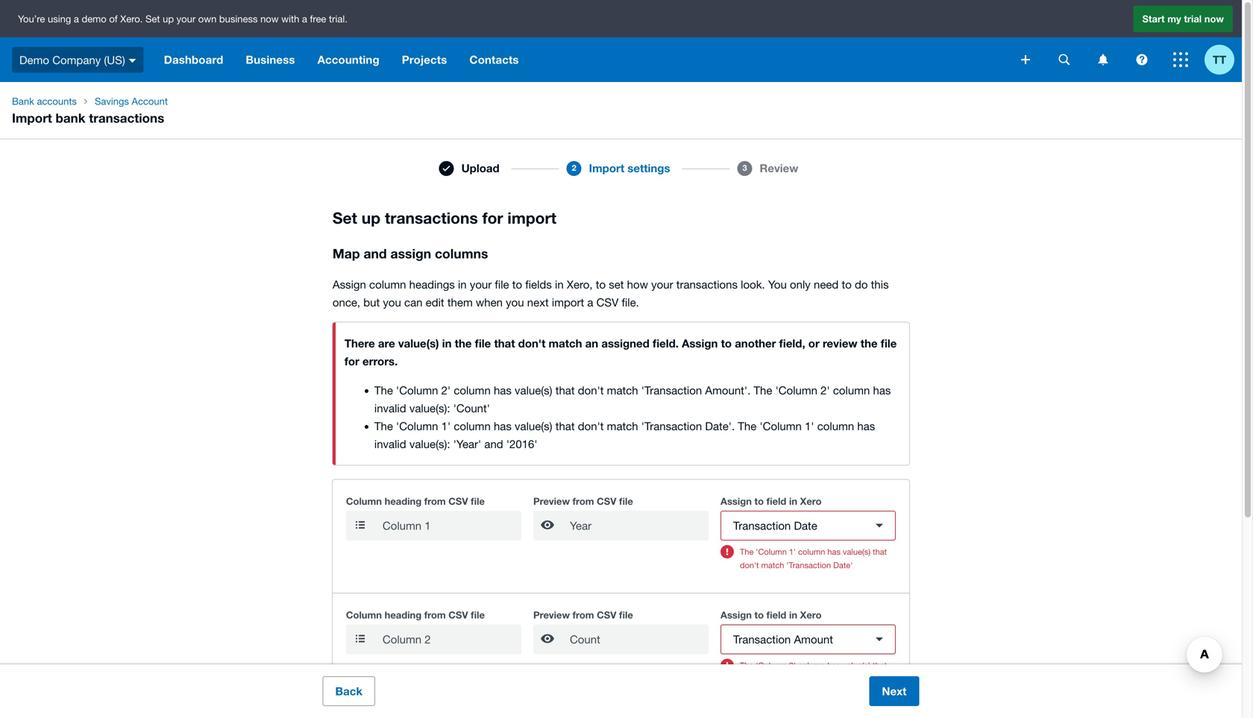Task type: vqa. For each thing, say whether or not it's contained in the screenshot.
52.17
no



Task type: locate. For each thing, give the bounding box(es) containing it.
1 heading from the top
[[385, 496, 422, 507]]

2 you from the left
[[506, 296, 524, 309]]

'column for the 'column 2' column has value(s) that don't match ' transaction amount
[[396, 384, 438, 397]]

to left fields
[[512, 278, 522, 291]]

2 preview from the top
[[534, 610, 570, 621]]

don't down transaction amount
[[740, 675, 759, 684]]

file.
[[622, 296, 639, 309]]

assign to field in xero inside column 2 element
[[721, 610, 822, 621]]

match down '. the 'column 2' column has invalid value(s):
[[607, 420, 638, 433]]

a down the xero,
[[588, 296, 594, 309]]

can
[[404, 296, 423, 309]]

0 vertical spatial import
[[12, 110, 52, 125]]

your up when
[[470, 278, 492, 291]]

map and assign columns element
[[333, 245, 910, 719]]

1 vertical spatial for
[[345, 355, 360, 368]]

0 horizontal spatial '.
[[729, 420, 735, 433]]

preview inside column 1 element
[[534, 496, 570, 507]]

to inside column 1 element
[[755, 496, 764, 507]]

1 the from the left
[[455, 337, 472, 350]]

banner
[[0, 0, 1242, 82]]

value(s) up '2016'
[[515, 420, 553, 433]]

preview from csv file field inside column 2 element
[[569, 626, 709, 654]]

field for date
[[767, 496, 787, 507]]

'column inside the 'column 2' column has value(s) that don't match '
[[756, 661, 787, 671]]

2 value(s): from the top
[[410, 438, 450, 451]]

are
[[378, 337, 395, 350]]

1 horizontal spatial up
[[362, 209, 381, 227]]

field for amount
[[767, 610, 787, 621]]

0 horizontal spatial up
[[163, 13, 174, 24]]

value(s) up transaction date '
[[843, 547, 871, 557]]

invalid inside '. the 'column 1' column has invalid value(s):
[[375, 438, 406, 451]]

complete image
[[443, 166, 450, 172]]

1 horizontal spatial date
[[794, 519, 818, 532]]

1'
[[441, 420, 451, 433], [805, 420, 815, 433], [789, 547, 796, 557]]

column
[[369, 278, 406, 291], [454, 384, 491, 397], [833, 384, 870, 397], [454, 420, 491, 433], [818, 420, 855, 433], [799, 547, 826, 557], [799, 661, 826, 671]]

' inside the 'column 2' column has value(s) that don't match '
[[787, 675, 789, 684]]

transaction date '
[[789, 561, 853, 571]]

' down the transaction date
[[787, 561, 789, 571]]

next
[[527, 296, 549, 309]]

import for import settings
[[589, 162, 625, 175]]

import
[[508, 209, 557, 227], [552, 296, 584, 309]]

import
[[12, 110, 52, 125], [589, 162, 625, 175]]

assign to field in xero for amount
[[721, 610, 822, 621]]

1 vertical spatial column heading from csv file field
[[381, 626, 522, 654]]

a right using
[[74, 13, 79, 24]]

column
[[346, 496, 382, 507], [346, 610, 382, 621]]

transaction date
[[734, 519, 818, 532]]

a left free
[[302, 13, 307, 24]]

in up 'them'
[[458, 278, 467, 291]]

has for the 'column 2' column has value(s) that don't match ' transaction amount
[[494, 384, 512, 397]]

1 horizontal spatial amount
[[794, 633, 834, 646]]

0 horizontal spatial svg image
[[129, 59, 136, 62]]

match inside the 'column 1' column has value(s) that don't match '
[[762, 561, 785, 571]]

import down the xero,
[[552, 296, 584, 309]]

1 vertical spatial column
[[346, 610, 382, 621]]

0 vertical spatial import
[[508, 209, 557, 227]]

don't down "an"
[[578, 384, 604, 397]]

match down transaction amount
[[762, 675, 785, 684]]

only
[[790, 278, 811, 291]]

the
[[375, 384, 393, 397], [754, 384, 773, 397], [375, 420, 393, 433], [738, 420, 757, 433], [740, 547, 754, 557], [740, 661, 754, 671]]

2 column heading from csv file field from the top
[[381, 626, 522, 654]]

0 vertical spatial value(s):
[[410, 402, 450, 415]]

1 horizontal spatial set
[[333, 209, 357, 227]]

'column for the 'column 1' column has value(s) that don't match ' transaction date
[[396, 420, 438, 433]]

set inside banner
[[145, 13, 160, 24]]

dashboard
[[164, 53, 223, 66]]

the down 'them'
[[455, 337, 472, 350]]

1 vertical spatial preview from csv file field
[[569, 626, 709, 654]]

0 horizontal spatial import
[[12, 110, 52, 125]]

match down there are value(s) in the file that don't match an assigned field. assign to another field, or review the file for errors.
[[607, 384, 638, 397]]

0 vertical spatial set
[[145, 13, 160, 24]]

has for the 'column 1' column has value(s) that don't match '
[[828, 547, 841, 557]]

'
[[642, 384, 645, 397], [642, 420, 645, 433], [787, 561, 789, 571], [851, 561, 853, 571], [787, 675, 789, 684]]

field
[[767, 496, 787, 507], [767, 610, 787, 621]]

in inside column 1 element
[[789, 496, 798, 507]]

Column heading from CSV file field
[[381, 512, 522, 540], [381, 626, 522, 654]]

1 vertical spatial transactions
[[385, 209, 478, 227]]

don't inside the 'column 2' column has value(s) that don't match '
[[740, 675, 759, 684]]

transaction up the 'column 1' column has value(s) that don't match ' at the right
[[734, 519, 791, 532]]

the for the 'column 1' column has value(s) that don't match '
[[740, 547, 754, 557]]

invalid
[[375, 402, 406, 415], [375, 438, 406, 451]]

value(s): for 1'
[[410, 438, 450, 451]]

import inside tab list
[[589, 162, 625, 175]]

0 horizontal spatial now
[[260, 13, 279, 24]]

column heading from csv file for transaction amount
[[346, 610, 485, 621]]

that
[[494, 337, 515, 350], [556, 384, 575, 397], [556, 420, 575, 433], [873, 547, 887, 557], [873, 661, 887, 671]]

you
[[383, 296, 401, 309], [506, 296, 524, 309]]

svg image
[[1174, 52, 1189, 67], [1059, 54, 1070, 65], [1137, 54, 1148, 65], [1022, 55, 1031, 64]]

0 vertical spatial preview from csv file
[[534, 496, 633, 507]]

0 vertical spatial preview from csv file field
[[569, 512, 709, 540]]

has inside the 'column 2' column has value(s) that don't match '
[[828, 661, 841, 671]]

1 vertical spatial import
[[589, 162, 625, 175]]

amount down "another"
[[705, 384, 745, 397]]

there are value(s) in the file that don't match an assigned field. assign to another field, or review the file for errors.
[[345, 337, 897, 368]]

field inside column 2 element
[[767, 610, 787, 621]]

and for map
[[364, 246, 387, 262]]

0 vertical spatial column
[[346, 496, 382, 507]]

for inside there are value(s) in the file that don't match an assigned field. assign to another field, or review the file for errors.
[[345, 355, 360, 368]]

0 horizontal spatial a
[[74, 13, 79, 24]]

to left "another"
[[721, 337, 732, 350]]

banner containing dashboard
[[0, 0, 1242, 82]]

2 now from the left
[[1205, 13, 1225, 24]]

savings account link
[[89, 94, 176, 109]]

0 vertical spatial assign to field in xero
[[721, 496, 822, 507]]

in inside column 2 element
[[789, 610, 798, 621]]

date inside popup button
[[794, 519, 818, 532]]

0 vertical spatial heading
[[385, 496, 422, 507]]

1 horizontal spatial now
[[1205, 13, 1225, 24]]

don't for date
[[578, 420, 604, 433]]

transaction down transaction date popup button
[[789, 561, 831, 571]]

for up columns
[[482, 209, 503, 227]]

set
[[145, 13, 160, 24], [333, 209, 357, 227]]

that for amount
[[556, 384, 575, 397]]

1 vertical spatial set
[[333, 209, 357, 227]]

back
[[335, 685, 363, 698]]

has inside the 'column 1' column has value(s) that don't match '
[[828, 547, 841, 557]]

xero up transaction amount popup button
[[800, 610, 822, 621]]

column for transaction amount
[[346, 610, 382, 621]]

match left "an"
[[549, 337, 582, 350]]

2 field from the top
[[767, 610, 787, 621]]

your left own
[[177, 13, 196, 24]]

0 vertical spatial up
[[163, 13, 174, 24]]

1 column from the top
[[346, 496, 382, 507]]

2 preview from csv file from the top
[[534, 610, 633, 621]]

1 horizontal spatial 1'
[[789, 547, 796, 557]]

value(s) inside the 'column 2' column has value(s) that don't match '
[[843, 661, 871, 671]]

don't down the transaction date
[[740, 561, 759, 571]]

2 horizontal spatial 2'
[[821, 384, 830, 397]]

' down transaction amount
[[787, 675, 789, 684]]

column heading from csv file inside column 1 element
[[346, 496, 485, 507]]

heading for transaction amount
[[385, 610, 422, 621]]

you left 'next'
[[506, 296, 524, 309]]

2 heading from the top
[[385, 610, 422, 621]]

value(s) for the 'column 2' column has value(s) that don't match ' transaction amount
[[515, 384, 553, 397]]

1 vertical spatial heading
[[385, 610, 422, 621]]

bank
[[12, 96, 34, 107]]

transactions left look.
[[677, 278, 738, 291]]

'column for the 'column 1' column has value(s) that don't match '
[[756, 547, 787, 557]]

'column inside '. the 'column 2' column has invalid value(s):
[[776, 384, 818, 397]]

set up map on the left top
[[333, 209, 357, 227]]

transaction amount button
[[721, 625, 896, 655]]

1 value(s): from the top
[[410, 402, 450, 415]]

value(s) for the 'column 1' column has value(s) that don't match '
[[843, 547, 871, 557]]

savings
[[95, 96, 129, 107]]

set right 'xero.'
[[145, 13, 160, 24]]

your inside banner
[[177, 13, 196, 24]]

1 horizontal spatial you
[[506, 296, 524, 309]]

0 horizontal spatial your
[[177, 13, 196, 24]]

has
[[494, 384, 512, 397], [873, 384, 891, 397], [494, 420, 512, 433], [858, 420, 876, 433], [828, 547, 841, 557], [828, 661, 841, 671]]

'column inside the 'column 1' column has value(s) that don't match '
[[756, 547, 787, 557]]

column inside '. the 'column 2' column has invalid value(s):
[[833, 384, 870, 397]]

and
[[364, 246, 387, 262], [485, 438, 503, 451]]

don't for field.
[[518, 337, 546, 350]]

demo company (us)
[[19, 53, 125, 66]]

1' inside the 'column 1' column has value(s) that don't match '
[[789, 547, 796, 557]]

'. the 'column 1' column has invalid value(s):
[[375, 420, 876, 451]]

value(s) up the 'column 1' column has value(s) that don't match ' transaction date
[[515, 384, 553, 397]]

now left 'with'
[[260, 13, 279, 24]]

0 horizontal spatial you
[[383, 296, 401, 309]]

value(s): left 'count'
[[410, 402, 450, 415]]

do
[[855, 278, 868, 291]]

has inside '. the 'column 1' column has invalid value(s):
[[858, 420, 876, 433]]

my
[[1168, 13, 1182, 24]]

'2016'
[[507, 438, 538, 451]]

value(s) right are
[[398, 337, 439, 350]]

transactions
[[89, 110, 164, 125], [385, 209, 478, 227], [677, 278, 738, 291]]

0 vertical spatial and
[[364, 246, 387, 262]]

match inside there are value(s) in the file that don't match an assigned field. assign to another field, or review the file for errors.
[[549, 337, 582, 350]]

2 horizontal spatial a
[[588, 296, 594, 309]]

invalid inside '. the 'column 2' column has invalid value(s):
[[375, 402, 406, 415]]

' down '. the 'column 2' column has invalid value(s):
[[642, 420, 645, 433]]

0 vertical spatial date
[[705, 420, 729, 433]]

your
[[177, 13, 196, 24], [470, 278, 492, 291], [652, 278, 674, 291]]

to
[[512, 278, 522, 291], [596, 278, 606, 291], [842, 278, 852, 291], [721, 337, 732, 350], [755, 496, 764, 507], [755, 610, 764, 621]]

preview from csv file inside column 1 element
[[534, 496, 633, 507]]

transactions up assign
[[385, 209, 478, 227]]

field up transaction amount
[[767, 610, 787, 621]]

2 horizontal spatial date
[[834, 561, 851, 571]]

csv
[[597, 296, 619, 309], [449, 496, 468, 507], [597, 496, 617, 507], [449, 610, 468, 621], [597, 610, 617, 621]]

demo
[[19, 53, 49, 66]]

bank accounts
[[12, 96, 77, 107]]

2 preview from csv file field from the top
[[569, 626, 709, 654]]

up right 'xero.'
[[163, 13, 174, 24]]

1 vertical spatial assign to field in xero
[[721, 610, 822, 621]]

headings
[[409, 278, 455, 291]]

2 column heading from csv file from the top
[[346, 610, 485, 621]]

column heading from csv file field inside column 2 element
[[381, 626, 522, 654]]

0 horizontal spatial set
[[145, 13, 160, 24]]

import right 2
[[589, 162, 625, 175]]

0 vertical spatial for
[[482, 209, 503, 227]]

transaction
[[645, 384, 702, 397], [645, 420, 702, 433], [734, 519, 791, 532], [789, 561, 831, 571], [734, 633, 791, 646]]

1 horizontal spatial and
[[485, 438, 503, 451]]

0 horizontal spatial 2'
[[441, 384, 451, 397]]

in for column 2 element
[[789, 610, 798, 621]]

1 vertical spatial '.
[[729, 420, 735, 433]]

xero
[[800, 496, 822, 507], [800, 610, 822, 621]]

2'
[[441, 384, 451, 397], [821, 384, 830, 397], [789, 661, 796, 671]]

' for the 'column 1' column has value(s) that don't match ' transaction date
[[642, 420, 645, 433]]

1 horizontal spatial the
[[861, 337, 878, 350]]

preview from csv file field for transaction amount
[[569, 626, 709, 654]]

up up map and assign columns
[[362, 209, 381, 227]]

1 invalid from the top
[[375, 402, 406, 415]]

transactions down savings account
[[89, 110, 164, 125]]

2 horizontal spatial transactions
[[677, 278, 738, 291]]

assign up once,
[[333, 278, 366, 291]]

value(s) inside the 'column 1' column has value(s) that don't match '
[[843, 547, 871, 557]]

assign to field in xero up the transaction date
[[721, 496, 822, 507]]

2 vertical spatial transactions
[[677, 278, 738, 291]]

in
[[458, 278, 467, 291], [555, 278, 564, 291], [442, 337, 452, 350], [789, 496, 798, 507], [789, 610, 798, 621]]

1 vertical spatial invalid
[[375, 438, 406, 451]]

1 vertical spatial up
[[362, 209, 381, 227]]

the inside the 'column 2' column has value(s) that don't match '
[[740, 661, 754, 671]]

amount up the 'column 2' column has value(s) that don't match '
[[794, 633, 834, 646]]

field inside column 1 element
[[767, 496, 787, 507]]

0 vertical spatial column heading from csv file field
[[381, 512, 522, 540]]

start
[[1143, 13, 1165, 24]]

1 field from the top
[[767, 496, 787, 507]]

xero inside column 1 element
[[800, 496, 822, 507]]

1 horizontal spatial transactions
[[385, 209, 478, 227]]

1 horizontal spatial '.
[[745, 384, 751, 397]]

0 vertical spatial transactions
[[89, 110, 164, 125]]

2' for the 'column 2' column has value(s) that don't match ' transaction amount
[[441, 384, 451, 397]]

business
[[246, 53, 295, 66]]

date
[[705, 420, 729, 433], [794, 519, 818, 532], [834, 561, 851, 571]]

heading
[[385, 496, 422, 507], [385, 610, 422, 621]]

xero up transaction date popup button
[[800, 496, 822, 507]]

invalid for '. the 'column 1' column has invalid value(s):
[[375, 438, 406, 451]]

' down there are value(s) in the file that don't match an assigned field. assign to another field, or review the file for errors.
[[642, 384, 645, 397]]

2 horizontal spatial 1'
[[805, 420, 815, 433]]

you
[[768, 278, 787, 291]]

don't down the 'column 2' column has value(s) that don't match ' transaction amount
[[578, 420, 604, 433]]

your right "how" on the right top
[[652, 278, 674, 291]]

don't inside there are value(s) in the file that don't match an assigned field. assign to another field, or review the file for errors.
[[518, 337, 546, 350]]

column inside assign column headings in your file to fields in xero, to set how your transactions look. you only need to do this once, but you can edit them when you next import a csv file.
[[369, 278, 406, 291]]

transactions inside assign column headings in your file to fields in xero, to set how your transactions look. you only need to do this once, but you can edit them when you next import a csv file.
[[677, 278, 738, 291]]

1 column heading from csv file from the top
[[346, 496, 485, 507]]

and right 'year'
[[485, 438, 503, 451]]

csv inside assign column headings in your file to fields in xero, to set how your transactions look. you only need to do this once, but you can edit them when you next import a csv file.
[[597, 296, 619, 309]]

0 vertical spatial field
[[767, 496, 787, 507]]

column 1 element
[[334, 480, 908, 593]]

1 vertical spatial preview
[[534, 610, 570, 621]]

assign up transaction amount
[[721, 610, 752, 621]]

xero for amount
[[800, 610, 822, 621]]

assign to field in xero up transaction amount
[[721, 610, 822, 621]]

the
[[455, 337, 472, 350], [861, 337, 878, 350]]

preview from csv file field inside column 1 element
[[569, 512, 709, 540]]

2 xero from the top
[[800, 610, 822, 621]]

0 vertical spatial invalid
[[375, 402, 406, 415]]

1 assign to field in xero from the top
[[721, 496, 822, 507]]

for down there
[[345, 355, 360, 368]]

xero inside column 2 element
[[800, 610, 822, 621]]

you right but
[[383, 296, 401, 309]]

1 xero from the top
[[800, 496, 822, 507]]

1 preview from csv file field from the top
[[569, 512, 709, 540]]

has for the 'column 2' column has value(s) that don't match '
[[828, 661, 841, 671]]

assign right field.
[[682, 337, 718, 350]]

'. inside '. the 'column 2' column has invalid value(s):
[[745, 384, 751, 397]]

0 horizontal spatial transactions
[[89, 110, 164, 125]]

'column inside '. the 'column 1' column has invalid value(s):
[[760, 420, 802, 433]]

transactions for bank
[[89, 110, 164, 125]]

in up transaction date popup button
[[789, 496, 798, 507]]

the right review
[[861, 337, 878, 350]]

heading for transaction date
[[385, 496, 422, 507]]

preview from csv file inside column 2 element
[[534, 610, 633, 621]]

0 vertical spatial column heading from csv file
[[346, 496, 485, 507]]

column heading from csv file field inside column 1 element
[[381, 512, 522, 540]]

to inside column 2 element
[[755, 610, 764, 621]]

match
[[549, 337, 582, 350], [607, 384, 638, 397], [607, 420, 638, 433], [762, 561, 785, 571], [762, 675, 785, 684]]

to up the transaction date
[[755, 496, 764, 507]]

0 horizontal spatial and
[[364, 246, 387, 262]]

0 vertical spatial xero
[[800, 496, 822, 507]]

0 horizontal spatial amount
[[705, 384, 745, 397]]

up
[[163, 13, 174, 24], [362, 209, 381, 227]]

bank accounts link
[[6, 94, 83, 109]]

1 now from the left
[[260, 13, 279, 24]]

in up transaction amount
[[789, 610, 798, 621]]

account
[[132, 96, 168, 107]]

import up fields
[[508, 209, 557, 227]]

0 horizontal spatial the
[[455, 337, 472, 350]]

2 column from the top
[[346, 610, 382, 621]]

set up transactions for import
[[333, 209, 557, 227]]

'column for the 'column 2' column has value(s) that don't match '
[[756, 661, 787, 671]]

heading inside column 1 element
[[385, 496, 422, 507]]

amount
[[705, 384, 745, 397], [794, 633, 834, 646]]

1 horizontal spatial 2'
[[789, 661, 796, 671]]

preview inside column 2 element
[[534, 610, 570, 621]]

1 vertical spatial amount
[[794, 633, 834, 646]]

them
[[448, 296, 473, 309]]

in inside there are value(s) in the file that don't match an assigned field. assign to another field, or review the file for errors.
[[442, 337, 452, 350]]

1' for the 'column 1' column has value(s) that don't match ' transaction date
[[441, 420, 451, 433]]

'. inside '. the 'column 1' column has invalid value(s):
[[729, 420, 735, 433]]

don't down 'next'
[[518, 337, 546, 350]]

transaction inside popup button
[[734, 633, 791, 646]]

field up the transaction date
[[767, 496, 787, 507]]

transaction inside popup button
[[734, 519, 791, 532]]

assign
[[333, 278, 366, 291], [682, 337, 718, 350], [721, 496, 752, 507], [721, 610, 752, 621]]

Preview from CSV file field
[[569, 512, 709, 540], [569, 626, 709, 654]]

transaction down field.
[[645, 384, 702, 397]]

svg image
[[1099, 54, 1109, 65], [129, 59, 136, 62]]

that inside there are value(s) in the file that don't match an assigned field. assign to another field, or review the file for errors.
[[494, 337, 515, 350]]

1 vertical spatial field
[[767, 610, 787, 621]]

0 horizontal spatial for
[[345, 355, 360, 368]]

value(s): inside '. the 'column 1' column has invalid value(s):
[[410, 438, 450, 451]]

'.
[[745, 384, 751, 397], [729, 420, 735, 433]]

transaction up the 'column 2' column has value(s) that don't match '
[[734, 633, 791, 646]]

value(s): left 'year'
[[410, 438, 450, 451]]

2' inside the 'column 2' column has value(s) that don't match '
[[789, 661, 796, 671]]

0 horizontal spatial 1'
[[441, 420, 451, 433]]

0 vertical spatial preview
[[534, 496, 570, 507]]

1 vertical spatial column heading from csv file
[[346, 610, 485, 621]]

the inside the 'column 1' column has value(s) that don't match '
[[740, 547, 754, 557]]

heading inside column 2 element
[[385, 610, 422, 621]]

accounts
[[37, 96, 77, 107]]

2' for the 'column 2' column has value(s) that don't match '
[[789, 661, 796, 671]]

the for the 'column 2' column has value(s) that don't match '
[[740, 661, 754, 671]]

to up transaction amount
[[755, 610, 764, 621]]

2 invalid from the top
[[375, 438, 406, 451]]

1 column heading from csv file field from the top
[[381, 512, 522, 540]]

2 assign to field in xero from the top
[[721, 610, 822, 621]]

a
[[74, 13, 79, 24], [302, 13, 307, 24], [588, 296, 594, 309]]

preview for transaction amount
[[534, 610, 570, 621]]

column heading from csv file
[[346, 496, 485, 507], [346, 610, 485, 621]]

1 vertical spatial value(s):
[[410, 438, 450, 451]]

value(s) up next button
[[843, 661, 871, 671]]

match down the transaction date
[[762, 561, 785, 571]]

transaction for transaction date
[[734, 519, 791, 532]]

1 vertical spatial xero
[[800, 610, 822, 621]]

1 horizontal spatial import
[[589, 162, 625, 175]]

another
[[735, 337, 776, 350]]

value(s): inside '. the 'column 2' column has invalid value(s):
[[410, 402, 450, 415]]

1 vertical spatial date
[[794, 519, 818, 532]]

don't
[[518, 337, 546, 350], [578, 384, 604, 397], [578, 420, 604, 433], [740, 561, 759, 571], [740, 675, 759, 684]]

1 vertical spatial preview from csv file
[[534, 610, 633, 621]]

errors.
[[363, 355, 398, 368]]

2 vertical spatial date
[[834, 561, 851, 571]]

1 preview from csv file from the top
[[534, 496, 633, 507]]

and right map on the left top
[[364, 246, 387, 262]]

0 vertical spatial '.
[[745, 384, 751, 397]]

import down bank
[[12, 110, 52, 125]]

to inside there are value(s) in the file that don't match an assigned field. assign to another field, or review the file for errors.
[[721, 337, 732, 350]]

1 preview from the top
[[534, 496, 570, 507]]

edit
[[426, 296, 444, 309]]

preview for transaction date
[[534, 496, 570, 507]]

in down edit
[[442, 337, 452, 350]]

column heading from csv file inside column 2 element
[[346, 610, 485, 621]]

now right trial
[[1205, 13, 1225, 24]]

the 'column 1' column has value(s) that don't match '
[[740, 547, 887, 571]]

' for the 'column 1' column has value(s) that don't match '
[[787, 561, 789, 571]]

' inside the 'column 1' column has value(s) that don't match '
[[787, 561, 789, 571]]

3
[[743, 163, 747, 173]]

1 vertical spatial import
[[552, 296, 584, 309]]

column heading from csv file field for transaction amount
[[381, 626, 522, 654]]

'column
[[396, 384, 438, 397], [776, 384, 818, 397], [396, 420, 438, 433], [760, 420, 802, 433], [756, 547, 787, 557], [756, 661, 787, 671]]

assign to field in xero inside column 1 element
[[721, 496, 822, 507]]

1 vertical spatial and
[[485, 438, 503, 451]]

assign up the transaction date
[[721, 496, 752, 507]]



Task type: describe. For each thing, give the bounding box(es) containing it.
value(s) for the 'column 2' column has value(s) that don't match '
[[843, 661, 871, 671]]

how
[[627, 278, 648, 291]]

upload button
[[432, 154, 512, 184]]

assign inside column 1 element
[[721, 496, 752, 507]]

xero for date
[[800, 496, 822, 507]]

preview from csv file for transaction amount
[[534, 610, 633, 621]]

2 horizontal spatial your
[[652, 278, 674, 291]]

field,
[[780, 337, 806, 350]]

demo
[[82, 13, 107, 24]]

the 'column 1' column has value(s) that don't match ' transaction date
[[375, 420, 729, 433]]

of
[[109, 13, 118, 24]]

own
[[198, 13, 217, 24]]

next
[[882, 685, 907, 698]]

up inside tab list
[[362, 209, 381, 227]]

bank
[[56, 110, 85, 125]]

the 'column 2' column has value(s) that don't match '
[[740, 661, 887, 684]]

column inside the 'column 2' column has value(s) that don't match '
[[799, 661, 826, 671]]

need
[[814, 278, 839, 291]]

business
[[219, 13, 258, 24]]

this
[[871, 278, 889, 291]]

transaction date button
[[721, 511, 896, 541]]

company
[[52, 53, 101, 66]]

1 you from the left
[[383, 296, 401, 309]]

in for map and assign columns element
[[442, 337, 452, 350]]

assign inside there are value(s) in the file that don't match an assigned field. assign to another field, or review the file for errors.
[[682, 337, 718, 350]]

look.
[[741, 278, 765, 291]]

there
[[345, 337, 375, 350]]

set
[[609, 278, 624, 291]]

field.
[[653, 337, 679, 350]]

0 horizontal spatial date
[[705, 420, 729, 433]]

transaction amount
[[734, 633, 834, 646]]

'. for amount
[[745, 384, 751, 397]]

settings
[[628, 162, 670, 175]]

tt
[[1213, 53, 1227, 66]]

upload
[[462, 162, 500, 175]]

that for field.
[[494, 337, 515, 350]]

back button
[[323, 677, 375, 707]]

0 vertical spatial amount
[[705, 384, 745, 397]]

import inside assign column headings in your file to fields in xero, to set how your transactions look. you only need to do this once, but you can edit them when you next import a csv file.
[[552, 296, 584, 309]]

once,
[[333, 296, 361, 309]]

a inside assign column headings in your file to fields in xero, to set how your transactions look. you only need to do this once, but you can edit them when you next import a csv file.
[[588, 296, 594, 309]]

assign column headings in your file to fields in xero, to set how your transactions look. you only need to do this once, but you can edit them when you next import a csv file.
[[333, 278, 889, 309]]

or
[[809, 337, 820, 350]]

invalid for '. the 'column 2' column has invalid value(s):
[[375, 402, 406, 415]]

trial.
[[329, 13, 348, 24]]

assign inside assign column headings in your file to fields in xero, to set how your transactions look. you only need to do this once, but you can edit them when you next import a csv file.
[[333, 278, 366, 291]]

' for the 'column 2' column has value(s) that don't match ' transaction amount
[[642, 384, 645, 397]]

value(s) inside there are value(s) in the file that don't match an assigned field. assign to another field, or review the file for errors.
[[398, 337, 439, 350]]

preview from csv file for transaction date
[[534, 496, 633, 507]]

column 2 element
[[334, 594, 908, 707]]

1 horizontal spatial a
[[302, 13, 307, 24]]

1' for the 'column 1' column has value(s) that don't match '
[[789, 547, 796, 557]]

and for 'year'
[[485, 438, 503, 451]]

columns
[[435, 246, 488, 262]]

preview from csv file field for transaction date
[[569, 512, 709, 540]]

transaction for transaction amount
[[734, 633, 791, 646]]

column inside the 'column 1' column has value(s) that don't match '
[[799, 547, 826, 557]]

don't inside the 'column 1' column has value(s) that don't match '
[[740, 561, 759, 571]]

that inside the 'column 1' column has value(s) that don't match '
[[873, 547, 887, 557]]

has for the 'column 1' column has value(s) that don't match ' transaction date
[[494, 420, 512, 433]]

contacts
[[470, 53, 519, 66]]

column inside '. the 'column 1' column has invalid value(s):
[[818, 420, 855, 433]]

projects button
[[391, 37, 459, 82]]

in left the xero,
[[555, 278, 564, 291]]

don't for amount
[[578, 384, 604, 397]]

you're using a demo of xero. set up your own business now with a free trial.
[[18, 13, 348, 24]]

match inside the 'column 2' column has value(s) that don't match '
[[762, 675, 785, 684]]

next button
[[870, 677, 920, 707]]

file inside assign column headings in your file to fields in xero, to set how your transactions look. you only need to do this once, but you can edit them when you next import a csv file.
[[495, 278, 509, 291]]

you're
[[18, 13, 45, 24]]

transaction down '. the 'column 2' column has invalid value(s):
[[645, 420, 702, 433]]

date for transaction date '
[[834, 561, 851, 571]]

1 horizontal spatial for
[[482, 209, 503, 227]]

using
[[48, 13, 71, 24]]

set inside set up transactions for import tab list
[[333, 209, 357, 227]]

xero,
[[567, 278, 593, 291]]

2 the from the left
[[861, 337, 878, 350]]

the inside '. the 'column 2' column has invalid value(s):
[[754, 384, 773, 397]]

to left set
[[596, 278, 606, 291]]

xero.
[[120, 13, 143, 24]]

but
[[364, 296, 380, 309]]

trial
[[1185, 13, 1202, 24]]

set up transactions for import tab list
[[333, 154, 910, 719]]

2' inside '. the 'column 2' column has invalid value(s):
[[821, 384, 830, 397]]

in for column 1 element
[[789, 496, 798, 507]]

has inside '. the 'column 2' column has invalid value(s):
[[873, 384, 891, 397]]

the for the 'column 1' column has value(s) that don't match ' transaction date
[[375, 420, 393, 433]]

when
[[476, 296, 503, 309]]

'. the 'column 2' column has invalid value(s):
[[375, 384, 891, 415]]

assign inside column 2 element
[[721, 610, 752, 621]]

1 horizontal spatial svg image
[[1099, 54, 1109, 65]]

' for the 'column 2' column has value(s) that don't match '
[[787, 675, 789, 684]]

the 'column 2' column has value(s) that don't match ' transaction amount
[[375, 384, 745, 397]]

free
[[310, 13, 326, 24]]

import for import bank transactions
[[12, 110, 52, 125]]

map and assign columns
[[333, 246, 488, 262]]

to left do
[[842, 278, 852, 291]]

'year'
[[453, 438, 481, 451]]

1' inside '. the 'column 1' column has invalid value(s):
[[805, 420, 815, 433]]

2
[[572, 163, 577, 173]]

import settings
[[589, 162, 670, 175]]

assign
[[391, 246, 431, 262]]

an
[[586, 337, 599, 350]]

match for field.
[[549, 337, 582, 350]]

demo company (us) button
[[0, 37, 153, 82]]

column for transaction date
[[346, 496, 382, 507]]

map
[[333, 246, 360, 262]]

'. for date
[[729, 420, 735, 433]]

transactions for up
[[385, 209, 478, 227]]

column heading from csv file for transaction date
[[346, 496, 485, 507]]

with
[[282, 13, 299, 24]]

column heading from csv file field for transaction date
[[381, 512, 522, 540]]

contacts button
[[459, 37, 530, 82]]

match for date
[[607, 420, 638, 433]]

value(s): for 2'
[[410, 402, 450, 415]]

assign to field in xero for date
[[721, 496, 822, 507]]

(us)
[[104, 53, 125, 66]]

import bank transactions
[[12, 110, 164, 125]]

1 horizontal spatial your
[[470, 278, 492, 291]]

projects
[[402, 53, 447, 66]]

that inside the 'column 2' column has value(s) that don't match '
[[873, 661, 887, 671]]

' down transaction date popup button
[[851, 561, 853, 571]]

tt button
[[1205, 37, 1242, 82]]

the for the 'column 2' column has value(s) that don't match ' transaction amount
[[375, 384, 393, 397]]

assign column headings in your file to fields in xero, to set how your transactions look. you only need to do this once, but you can edit them when you next import a csv file. note
[[333, 276, 910, 312]]

fields
[[526, 278, 552, 291]]

date for transaction date
[[794, 519, 818, 532]]

match for amount
[[607, 384, 638, 397]]

accounting button
[[306, 37, 391, 82]]

accounting
[[318, 53, 380, 66]]

svg image inside demo company (us) popup button
[[129, 59, 136, 62]]

that for date
[[556, 420, 575, 433]]

the inside '. the 'column 1' column has invalid value(s):
[[738, 420, 757, 433]]

amount inside popup button
[[794, 633, 834, 646]]

savings account
[[95, 96, 168, 107]]

transaction for transaction date '
[[789, 561, 831, 571]]

'year' and '2016'
[[453, 438, 538, 451]]

dashboard link
[[153, 37, 235, 82]]

review
[[760, 162, 799, 175]]

'count'
[[453, 402, 490, 415]]

review
[[823, 337, 858, 350]]

business button
[[235, 37, 306, 82]]

assigned
[[602, 337, 650, 350]]

value(s) for the 'column 1' column has value(s) that don't match ' transaction date
[[515, 420, 553, 433]]



